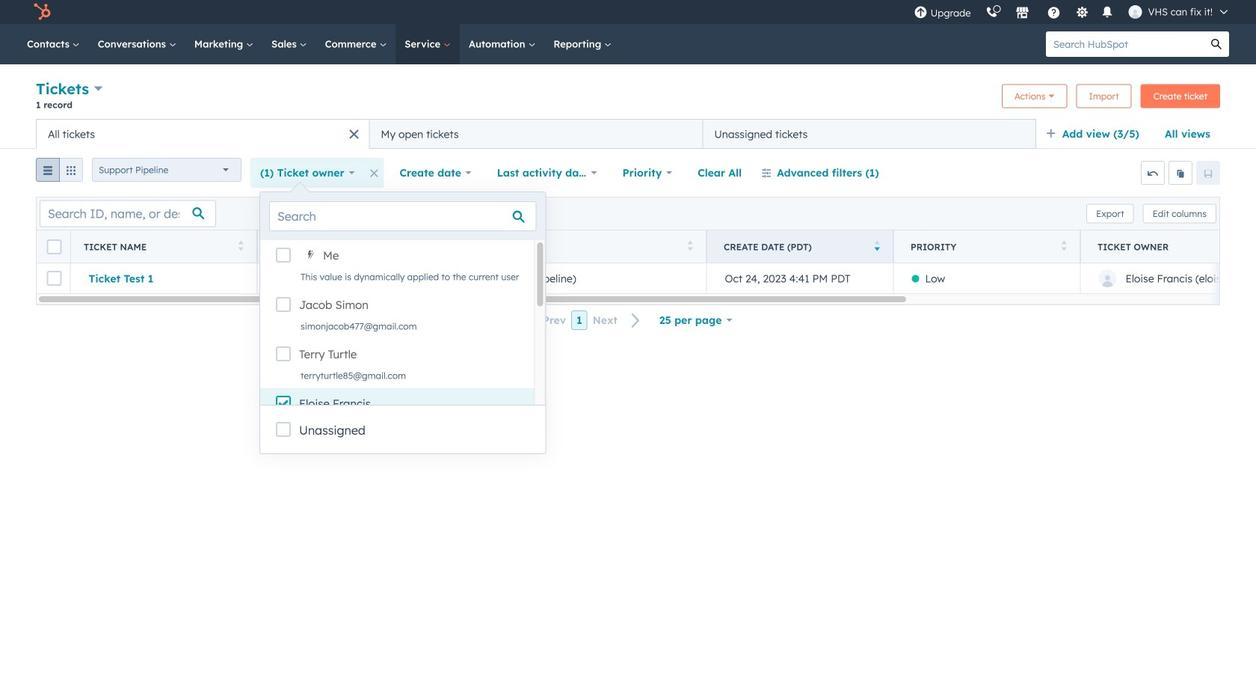 Task type: locate. For each thing, give the bounding box(es) containing it.
group
[[36, 158, 83, 188]]

menu
[[907, 0, 1239, 24]]

descending sort. press to sort ascending. image
[[875, 241, 881, 251]]

banner
[[36, 78, 1221, 119]]

list box
[[260, 240, 546, 438]]

marketplaces image
[[1016, 7, 1030, 20]]

2 horizontal spatial press to sort. image
[[1062, 241, 1068, 251]]

press to sort. image
[[238, 241, 244, 251], [425, 241, 431, 251], [1062, 241, 1068, 251]]

4 press to sort. element from the left
[[1062, 241, 1068, 253]]

1 horizontal spatial press to sort. image
[[425, 241, 431, 251]]

2 press to sort. element from the left
[[425, 241, 431, 253]]

descending sort. press to sort ascending. element
[[875, 241, 881, 253]]

Search search field
[[269, 201, 537, 231]]

2 press to sort. image from the left
[[425, 241, 431, 251]]

press to sort. element
[[238, 241, 244, 253], [425, 241, 431, 253], [688, 241, 694, 253], [1062, 241, 1068, 253]]

0 horizontal spatial press to sort. image
[[238, 241, 244, 251]]



Task type: describe. For each thing, give the bounding box(es) containing it.
press to sort. image
[[688, 241, 694, 251]]

3 press to sort. element from the left
[[688, 241, 694, 253]]

terry turtle image
[[1129, 5, 1143, 19]]

1 press to sort. element from the left
[[238, 241, 244, 253]]

pagination navigation
[[515, 310, 650, 330]]

1 press to sort. image from the left
[[238, 241, 244, 251]]

Search ID, name, or description search field
[[40, 200, 216, 227]]

3 press to sort. image from the left
[[1062, 241, 1068, 251]]

Search HubSpot search field
[[1047, 31, 1205, 57]]



Task type: vqa. For each thing, say whether or not it's contained in the screenshot.
banner
yes



